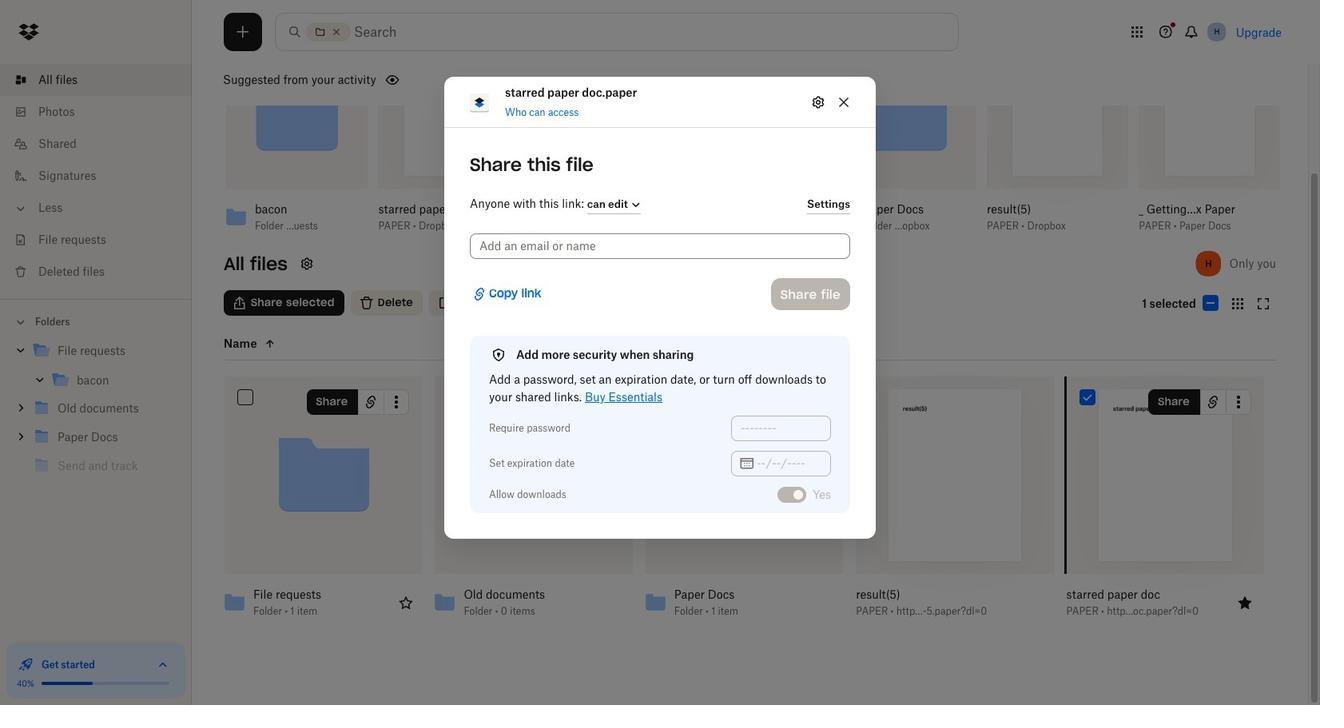 Task type: vqa. For each thing, say whether or not it's contained in the screenshot.
group on the left
yes



Task type: locate. For each thing, give the bounding box(es) containing it.
Require password text field
[[741, 420, 822, 438]]

list
[[0, 54, 192, 299]]

less image
[[13, 201, 29, 217]]

list item
[[0, 64, 192, 96]]

file, result(5).paper row
[[850, 376, 1054, 629]]

group
[[0, 333, 192, 493]]

folder, file requests row
[[218, 376, 423, 629]]

dropbox image
[[13, 16, 45, 48]]

folder, paper docs row
[[640, 376, 844, 629]]

file, starred paper doc.paper row
[[1061, 376, 1265, 629]]



Task type: describe. For each thing, give the bounding box(es) containing it.
Set expiration date text field
[[757, 455, 822, 473]]

howard (you) image
[[1195, 249, 1224, 278]]

folder, old documents row
[[429, 376, 633, 629]]

Add an email or name text field
[[480, 238, 841, 255]]

sharing modal dialog
[[445, 77, 876, 667]]



